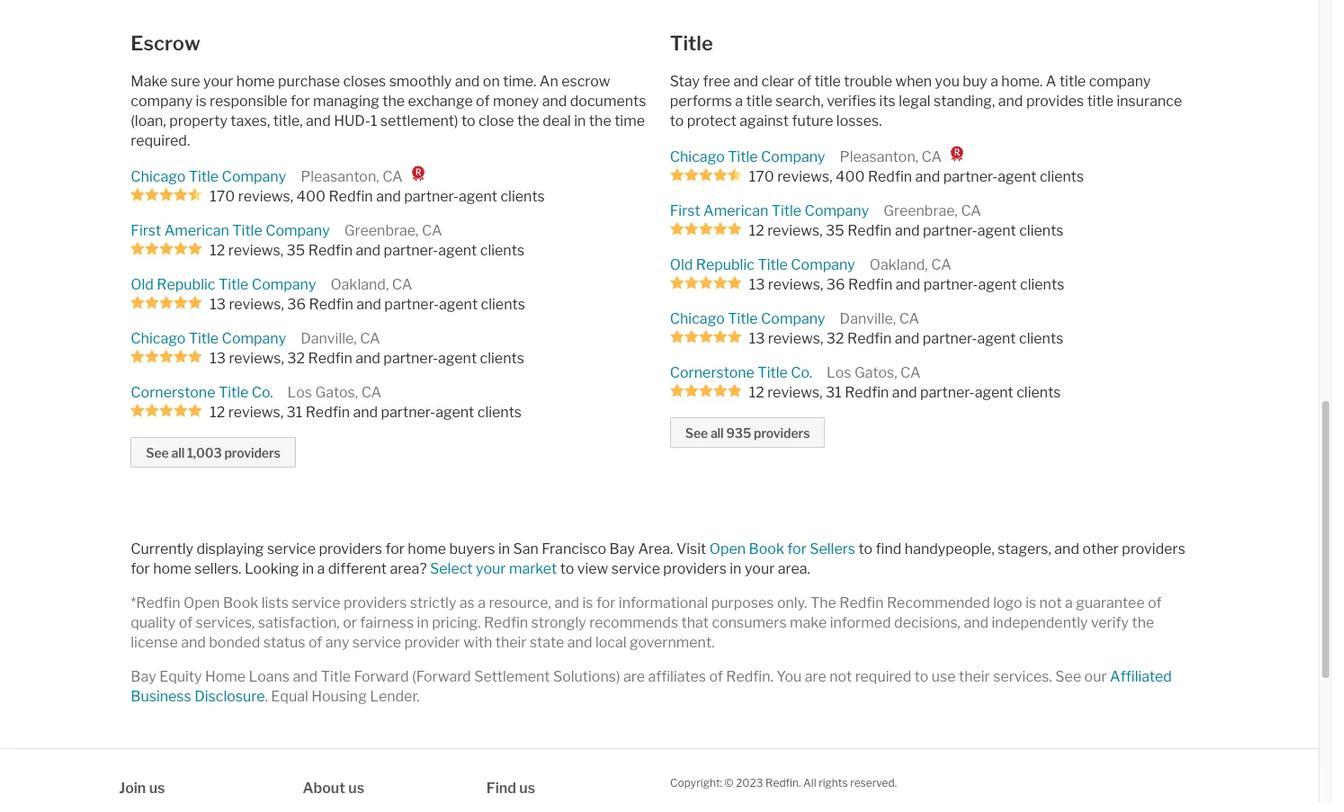 Task type: describe. For each thing, give the bounding box(es) containing it.
a right 'buy' at top
[[991, 73, 999, 90]]

visit open book for sellers to find handypeople, stagers
[[673, 541, 1049, 558]]

a left different
[[317, 561, 325, 578]]

1 vertical spatial .
[[239, 561, 242, 578]]

, inside , and other providers for home
[[1049, 541, 1052, 558]]

performs
[[670, 93, 732, 110]]

2 horizontal spatial is
[[1026, 595, 1037, 612]]

home inside make sure your home purchase closes smoothly and on time. an escrow company is responsible for managing the exchange of money and documents (loan, property taxes, title, and hud-1 settlement) to close the deal in the time required.
[[236, 73, 275, 90]]

recommended
[[887, 595, 990, 612]]

status
[[263, 634, 305, 651]]

12 reviews , 31 redfin and partner-agent clients for title
[[749, 384, 1061, 401]]

stagers
[[998, 541, 1049, 558]]

logo
[[993, 595, 1023, 612]]

pricing.
[[432, 614, 481, 632]]

reserved.
[[850, 776, 897, 790]]

rating 4.9 out of 5 element for cornerstone title co. link associated with title
[[670, 383, 742, 400]]

provider
[[404, 634, 460, 651]]

license
[[131, 634, 178, 651]]

old republic title company link for escrow
[[131, 276, 316, 293]]

title up verifies
[[815, 73, 841, 90]]

money
[[493, 93, 539, 110]]

us for join us
[[149, 780, 165, 797]]

1 horizontal spatial .
[[265, 688, 268, 705]]

our
[[1085, 668, 1107, 686]]

required
[[855, 668, 912, 686]]

the up settlement)
[[383, 93, 405, 110]]

select
[[430, 561, 473, 578]]

company inside stay free and clear of title trouble when you buy a home. a title company performs a title search, verifies its legal standing, and provides title insurance to protect against future losses.
[[1089, 73, 1151, 90]]

170 for escrow
[[210, 188, 235, 205]]

services,
[[196, 614, 255, 632]]

see all 1,003 providers
[[146, 445, 281, 461]]

decisions,
[[894, 614, 961, 632]]

recommends
[[589, 614, 678, 632]]

only.
[[777, 595, 807, 612]]

that
[[682, 614, 709, 632]]

greenbrae, ca for escrow
[[344, 222, 442, 239]]

state
[[530, 634, 564, 651]]

service down fairness
[[353, 634, 401, 651]]

oakland, ca for escrow
[[331, 276, 412, 293]]

1 vertical spatial not
[[830, 668, 852, 686]]

informed
[[830, 614, 891, 632]]

cornerstone for escrow
[[131, 384, 215, 401]]

buyers
[[449, 541, 495, 558]]

0 vertical spatial bay
[[610, 541, 635, 558]]

american for escrow
[[164, 222, 229, 239]]

copyright: © 2023 redfin. all rights reserved.
[[670, 776, 897, 790]]

home.
[[1002, 73, 1043, 90]]

escrow
[[562, 73, 611, 90]]

see all 935 providers
[[685, 426, 810, 441]]

and inside , and other providers for home
[[1055, 541, 1080, 558]]

future
[[792, 112, 834, 130]]

american for title
[[704, 202, 769, 220]]

affiliated
[[1110, 668, 1172, 686]]

danville, ca for title
[[840, 310, 920, 327]]

equity
[[159, 668, 202, 686]]

oakland, ca for title
[[870, 256, 952, 273]]

danville, ca for escrow
[[301, 330, 380, 347]]

0 horizontal spatial bay
[[131, 668, 156, 686]]

sellers
[[195, 561, 239, 578]]

market
[[509, 561, 557, 578]]

170 reviews , 400 redfin and partner-agent clients for escrow
[[210, 188, 545, 205]]

400 for title
[[836, 168, 865, 185]]

31 for title
[[826, 384, 842, 401]]

smoothly
[[389, 73, 452, 90]]

stay free and clear of title trouble when you buy a home. a title company performs a title search, verifies its legal standing, and provides title insurance to protect against future losses.
[[670, 73, 1182, 130]]

rating 4.9 out of 5 element for old republic title company link related to escrow
[[131, 295, 203, 312]]

informational
[[619, 595, 708, 612]]

a up independently
[[1065, 595, 1073, 612]]

2 horizontal spatial see
[[1056, 668, 1082, 686]]

13 reviews , 32 redfin and partner-agent clients for escrow
[[210, 350, 524, 367]]

consumers
[[712, 614, 787, 632]]

cornerstone title co. link for escrow
[[131, 384, 273, 401]]

2 horizontal spatial your
[[745, 561, 775, 578]]

legal
[[899, 93, 931, 110]]

(forward
[[412, 668, 471, 686]]

los for title
[[827, 364, 852, 381]]

1 are from the left
[[623, 668, 645, 686]]

32 for title
[[827, 330, 844, 347]]

insurance
[[1117, 93, 1182, 110]]

2023
[[736, 776, 763, 790]]

170 for title
[[749, 168, 774, 185]]

quality
[[131, 614, 176, 632]]

co. for title
[[791, 364, 812, 381]]

13 reviews , 36 redfin and partner-agent clients for escrow
[[210, 296, 525, 313]]

cornerstone title co. for escrow
[[131, 384, 273, 401]]

services.
[[993, 668, 1053, 686]]

loans
[[249, 668, 290, 686]]

32 for escrow
[[287, 350, 305, 367]]

find
[[876, 541, 902, 558]]

oakland, for escrow
[[331, 276, 389, 293]]

as
[[460, 595, 475, 612]]

all
[[804, 776, 817, 790]]

or
[[343, 614, 357, 632]]

area.
[[778, 561, 811, 578]]

hud-
[[334, 112, 371, 130]]

on
[[483, 73, 500, 90]]

verifies
[[827, 93, 876, 110]]

local
[[596, 634, 627, 651]]

required.
[[131, 132, 190, 149]]

13 reviews , 36 redfin and partner-agent clients for title
[[749, 276, 1065, 293]]

standing,
[[934, 93, 995, 110]]

rating 4.5 out of 5 element for title
[[670, 167, 742, 184]]

stay
[[670, 73, 700, 90]]

service up satisfaction,
[[292, 595, 341, 612]]

view
[[577, 561, 609, 578]]

rating 4.9 out of 5 element for cornerstone title co. link related to escrow
[[131, 403, 203, 420]]

for inside make sure your home purchase closes smoothly and on time. an escrow company is responsible for managing the exchange of money and documents (loan, property taxes, title, and hud-1 settlement) to close the deal in the time required.
[[291, 93, 310, 110]]

government.
[[630, 634, 715, 651]]

2 horizontal spatial .
[[670, 541, 673, 558]]

different
[[328, 561, 387, 578]]

pleasanton, for title
[[840, 148, 919, 166]]

36 for title
[[827, 276, 845, 293]]

greenbrae, ca for title
[[884, 202, 982, 220]]

their inside *redfin open book lists service providers strictly as a resource, and is for informational purposes only. the redfin recommended logo is not a guarantee of quality of services, satisfaction, or fairness in pricing. redfin strongly recommends that consumers make informed decisions, and independently verify the license and bonded status of any service provider with their state and local government.
[[495, 634, 527, 651]]

©
[[725, 776, 734, 790]]

1 vertical spatial redfin.
[[766, 776, 801, 790]]

*redfin open book lists service providers strictly as a resource, and is for informational purposes only. the redfin recommended logo is not a guarantee of quality of services, satisfaction, or fairness in pricing. redfin strongly recommends that consumers make informed decisions, and independently verify the license and bonded status of any service provider with their state and local government.
[[131, 595, 1162, 651]]

equal
[[271, 688, 308, 705]]

the down documents in the top left of the page
[[589, 112, 612, 130]]

providers down visit
[[663, 561, 727, 578]]

greenbrae, for title
[[884, 202, 958, 220]]

the down money
[[517, 112, 540, 130]]

1 horizontal spatial is
[[583, 595, 593, 612]]

strongly
[[531, 614, 586, 632]]

of inside stay free and clear of title trouble when you buy a home. a title company performs a title search, verifies its legal standing, and provides title insurance to protect against future losses.
[[798, 73, 812, 90]]

providers for 1,003
[[224, 445, 281, 461]]

title,
[[273, 112, 303, 130]]

home for currently displaying service providers for home buyers in san francisco bay area .
[[408, 541, 446, 558]]

service down "area"
[[612, 561, 660, 578]]

book for lists
[[223, 595, 258, 612]]

of left any in the left bottom of the page
[[309, 634, 322, 651]]

a right "as"
[[478, 595, 486, 612]]

all for title
[[711, 426, 724, 441]]

35 for escrow
[[287, 242, 305, 259]]

free
[[703, 73, 731, 90]]

old republic title company for title
[[670, 256, 855, 273]]

first american title company link for title
[[670, 202, 869, 220]]

other
[[1083, 541, 1119, 558]]

settlement
[[474, 668, 550, 686]]

first american title company for escrow
[[131, 222, 330, 239]]

935
[[726, 426, 751, 441]]

make
[[131, 73, 168, 90]]

copyright:
[[670, 776, 723, 790]]

for up area?
[[385, 541, 405, 558]]

first for title
[[670, 202, 701, 220]]

of inside make sure your home purchase closes smoothly and on time. an escrow company is responsible for managing the exchange of money and documents (loan, property taxes, title, and hud-1 settlement) to close the deal in the time required.
[[476, 93, 490, 110]]

sellers
[[810, 541, 856, 558]]

use
[[932, 668, 956, 686]]

satisfaction,
[[258, 614, 340, 632]]

co. for escrow
[[252, 384, 273, 401]]

title right provides at the right
[[1087, 93, 1114, 110]]

170 reviews , 400 redfin and partner-agent clients for title
[[749, 168, 1084, 185]]

rights
[[819, 776, 848, 790]]

12 reviews , 35 redfin and partner-agent clients for escrow
[[210, 242, 525, 259]]

fairness
[[360, 614, 414, 632]]

cornerstone title co. for title
[[670, 364, 812, 381]]

us for find us
[[519, 780, 535, 797]]

lender.
[[370, 688, 420, 705]]

los for escrow
[[288, 384, 312, 401]]

home
[[205, 668, 246, 686]]

us for about us
[[348, 780, 364, 797]]

open for visit
[[710, 541, 746, 558]]



Task type: vqa. For each thing, say whether or not it's contained in the screenshot.


Task type: locate. For each thing, give the bounding box(es) containing it.
the
[[383, 93, 405, 110], [517, 112, 540, 130], [589, 112, 612, 130], [1132, 614, 1155, 632]]

area?
[[390, 561, 427, 578]]

0 vertical spatial danville, ca
[[840, 310, 920, 327]]

company down make
[[131, 93, 193, 110]]

0 horizontal spatial us
[[149, 780, 165, 797]]

oakland, for title
[[870, 256, 928, 273]]

1 vertical spatial pleasanton,
[[301, 168, 379, 185]]

*redfin
[[131, 595, 180, 612]]

home
[[236, 73, 275, 90], [408, 541, 446, 558], [153, 561, 192, 578]]

book inside *redfin open book lists service providers strictly as a resource, and is for informational purposes only. the redfin recommended logo is not a guarantee of quality of services, satisfaction, or fairness in pricing. redfin strongly recommends that consumers make informed decisions, and independently verify the license and bonded status of any service provider with their state and local government.
[[223, 595, 258, 612]]

are
[[623, 668, 645, 686], [805, 668, 827, 686]]

1 horizontal spatial first american title company
[[670, 202, 869, 220]]

first for escrow
[[131, 222, 161, 239]]

0 vertical spatial book
[[749, 541, 784, 558]]

400 down title,
[[297, 188, 326, 205]]

170
[[749, 168, 774, 185], [210, 188, 235, 205]]

home down currently
[[153, 561, 192, 578]]

1 vertical spatial danville, ca
[[301, 330, 380, 347]]

settlement)
[[380, 112, 459, 130]]

looking
[[245, 561, 299, 578]]

for inside , and other providers for home
[[131, 561, 150, 578]]

pleasanton, ca down "hud-"
[[301, 168, 403, 185]]

of right guarantee on the bottom right
[[1148, 595, 1162, 612]]

35 for title
[[826, 222, 845, 239]]

cornerstone title co. link for title
[[670, 364, 812, 381]]

greenbrae, for escrow
[[344, 222, 419, 239]]

company
[[761, 148, 826, 166], [222, 168, 286, 185], [805, 202, 869, 220], [266, 222, 330, 239], [791, 256, 855, 273], [252, 276, 316, 293], [761, 310, 826, 327], [222, 330, 286, 347]]

0 vertical spatial company
[[1089, 73, 1151, 90]]

31 for escrow
[[287, 404, 303, 421]]

trouble
[[844, 73, 893, 90]]

you
[[935, 73, 960, 90]]

providers for 935
[[754, 426, 810, 441]]

old republic title company link for title
[[670, 256, 855, 273]]

rating 4.9 out of 5 element for first american title company link associated with title
[[670, 221, 742, 238]]

see left 1,003
[[146, 445, 169, 461]]

1 vertical spatial old republic title company link
[[131, 276, 316, 293]]

is up property
[[196, 93, 207, 110]]

1 vertical spatial cornerstone title co.
[[131, 384, 273, 401]]

pleasanton, down losses.
[[840, 148, 919, 166]]

providers right 1,003
[[224, 445, 281, 461]]

providers up fairness
[[344, 595, 407, 612]]

rating 4.5 out of 5 element for escrow
[[131, 187, 203, 204]]

for
[[291, 93, 310, 110], [385, 541, 405, 558], [788, 541, 807, 558], [131, 561, 150, 578], [596, 595, 616, 612]]

0 vertical spatial cornerstone title co. link
[[670, 364, 812, 381]]

. left visit
[[670, 541, 673, 558]]

strictly
[[410, 595, 457, 612]]

1 vertical spatial co.
[[252, 384, 273, 401]]

0 vertical spatial oakland,
[[870, 256, 928, 273]]

pleasanton, ca for title
[[840, 148, 942, 166]]

redfin
[[868, 168, 912, 185], [329, 188, 373, 205], [848, 222, 892, 239], [308, 242, 353, 259], [848, 276, 893, 293], [309, 296, 353, 313], [848, 330, 892, 347], [308, 350, 353, 367], [845, 384, 889, 401], [306, 404, 350, 421], [840, 595, 884, 612], [484, 614, 528, 632]]

property
[[169, 112, 228, 130]]

0 horizontal spatial company
[[131, 93, 193, 110]]

displaying
[[197, 541, 264, 558]]

in right "looking"
[[302, 561, 314, 578]]

clear
[[762, 73, 795, 90]]

to inside make sure your home purchase closes smoothly and on time. an escrow company is responsible for managing the exchange of money and documents (loan, property taxes, title, and hud-1 settlement) to close the deal in the time required.
[[462, 112, 476, 130]]

cornerstone up 935
[[670, 364, 755, 381]]

first american title company link for escrow
[[131, 222, 330, 239]]

providers right 935
[[754, 426, 810, 441]]

cornerstone title co. up 935
[[670, 364, 812, 381]]

170 reviews , 400 redfin and partner-agent clients down 1
[[210, 188, 545, 205]]

pleasanton, ca for escrow
[[301, 168, 403, 185]]

1 horizontal spatial 12 reviews , 31 redfin and partner-agent clients
[[749, 384, 1061, 401]]

provides
[[1026, 93, 1084, 110]]

search,
[[776, 93, 824, 110]]

forward
[[354, 668, 409, 686]]

pleasanton,
[[840, 148, 919, 166], [301, 168, 379, 185]]

for down purchase
[[291, 93, 310, 110]]

a up the against
[[735, 93, 743, 110]]

republic
[[696, 256, 755, 273], [157, 276, 215, 293]]

1 vertical spatial pleasanton, ca
[[301, 168, 403, 185]]

170 reviews , 400 redfin and partner-agent clients
[[749, 168, 1084, 185], [210, 188, 545, 205]]

1 vertical spatial oakland,
[[331, 276, 389, 293]]

13 reviews , 32 redfin and partner-agent clients
[[749, 330, 1064, 347], [210, 350, 524, 367]]

against
[[740, 112, 789, 130]]

0 vertical spatial 170 reviews , 400 redfin and partner-agent clients
[[749, 168, 1084, 185]]

see for title
[[685, 426, 708, 441]]

pleasanton, ca down losses.
[[840, 148, 942, 166]]

an
[[540, 73, 559, 90]]

rating 4.9 out of 5 element for first american title company link corresponding to escrow
[[131, 241, 203, 258]]

0 horizontal spatial see
[[146, 445, 169, 461]]

old for title
[[670, 256, 693, 273]]

about
[[303, 780, 345, 797]]

open book for sellers link
[[710, 541, 856, 558]]

lists
[[262, 595, 289, 612]]

is
[[196, 93, 207, 110], [583, 595, 593, 612], [1026, 595, 1037, 612]]

cornerstone up 1,003
[[131, 384, 215, 401]]

0 horizontal spatial cornerstone
[[131, 384, 215, 401]]

. down displaying
[[239, 561, 242, 578]]

32
[[827, 330, 844, 347], [287, 350, 305, 367]]

book for for
[[749, 541, 784, 558]]

to left close
[[462, 112, 476, 130]]

1 horizontal spatial 170 reviews , 400 redfin and partner-agent clients
[[749, 168, 1084, 185]]

old republic title company link
[[670, 256, 855, 273], [131, 276, 316, 293]]

your inside make sure your home purchase closes smoothly and on time. an escrow company is responsible for managing the exchange of money and documents (loan, property taxes, title, and hud-1 settlement) to close the deal in the time required.
[[203, 73, 233, 90]]

the right verify
[[1132, 614, 1155, 632]]

old
[[670, 256, 693, 273], [131, 276, 154, 293]]

are down local
[[623, 668, 645, 686]]

0 horizontal spatial old republic title company link
[[131, 276, 316, 293]]

1 vertical spatial los gatos, ca
[[288, 384, 382, 401]]

0 horizontal spatial 32
[[287, 350, 305, 367]]

12 reviews , 35 redfin and partner-agent clients for title
[[749, 222, 1064, 239]]

1 horizontal spatial 170
[[749, 168, 774, 185]]

1 horizontal spatial 13 reviews , 32 redfin and partner-agent clients
[[749, 330, 1064, 347]]

sure
[[171, 73, 200, 90]]

the inside *redfin open book lists service providers strictly as a resource, and is for informational purposes only. the redfin recommended logo is not a guarantee of quality of services, satisfaction, or fairness in pricing. redfin strongly recommends that consumers make informed decisions, and independently verify the license and bonded status of any service provider with their state and local government.
[[1132, 614, 1155, 632]]

to down francisco
[[560, 561, 574, 578]]

us right find
[[519, 780, 535, 797]]

currently displaying service providers for home buyers in san francisco bay area .
[[131, 541, 673, 558]]

0 vertical spatial 12 reviews , 31 redfin and partner-agent clients
[[749, 384, 1061, 401]]

of
[[798, 73, 812, 90], [476, 93, 490, 110], [1148, 595, 1162, 612], [179, 614, 193, 632], [309, 634, 322, 651], [709, 668, 723, 686]]

handypeople,
[[905, 541, 995, 558]]

gatos, for escrow
[[315, 384, 358, 401]]

1 horizontal spatial us
[[348, 780, 364, 797]]

1 horizontal spatial pleasanton,
[[840, 148, 919, 166]]

old republic title company for escrow
[[131, 276, 316, 293]]

buy
[[963, 73, 988, 90]]

1 vertical spatial greenbrae, ca
[[344, 222, 442, 239]]

0 vertical spatial open
[[710, 541, 746, 558]]

their right with
[[495, 634, 527, 651]]

see left 935
[[685, 426, 708, 441]]

all
[[711, 426, 724, 441], [171, 445, 185, 461]]

los gatos, ca
[[827, 364, 921, 381], [288, 384, 382, 401]]

book up area.
[[749, 541, 784, 558]]

2 us from the left
[[348, 780, 364, 797]]

to inside stay free and clear of title trouble when you buy a home. a title company performs a title search, verifies its legal standing, and provides title insurance to protect against future losses.
[[670, 112, 684, 130]]

in inside make sure your home purchase closes smoothly and on time. an escrow company is responsible for managing the exchange of money and documents (loan, property taxes, title, and hud-1 settlement) to close the deal in the time required.
[[574, 112, 586, 130]]

home inside , and other providers for home
[[153, 561, 192, 578]]

1 vertical spatial first
[[131, 222, 161, 239]]

los
[[827, 364, 852, 381], [288, 384, 312, 401]]

0 vertical spatial cornerstone
[[670, 364, 755, 381]]

us right about
[[348, 780, 364, 797]]

area
[[638, 541, 670, 558]]

0 horizontal spatial 12 reviews , 35 redfin and partner-agent clients
[[210, 242, 525, 259]]

reviews
[[778, 168, 830, 185], [238, 188, 290, 205], [768, 222, 820, 239], [228, 242, 280, 259], [768, 276, 820, 293], [229, 296, 281, 313], [768, 330, 820, 347], [229, 350, 281, 367], [768, 384, 820, 401], [228, 404, 280, 421]]

providers inside *redfin open book lists service providers strictly as a resource, and is for informational purposes only. the redfin recommended logo is not a guarantee of quality of services, satisfaction, or fairness in pricing. redfin strongly recommends that consumers make informed decisions, and independently verify the license and bonded status of any service provider with their state and local government.
[[344, 595, 407, 612]]

1 horizontal spatial open
[[710, 541, 746, 558]]

1 vertical spatial american
[[164, 222, 229, 239]]

providers up different
[[319, 541, 382, 558]]

their right use
[[959, 668, 990, 686]]

your down "buyers" on the left bottom of page
[[476, 561, 506, 578]]

2 horizontal spatial us
[[519, 780, 535, 797]]

providers
[[754, 426, 810, 441], [224, 445, 281, 461], [319, 541, 382, 558], [1122, 541, 1186, 558], [663, 561, 727, 578], [344, 595, 407, 612]]

0 horizontal spatial oakland, ca
[[331, 276, 412, 293]]

1 vertical spatial cornerstone title co. link
[[131, 384, 273, 401]]

the
[[811, 595, 837, 612]]

closes
[[343, 73, 386, 90]]

0 vertical spatial 170
[[749, 168, 774, 185]]

co. up the 'see all 935 providers'
[[791, 364, 812, 381]]

of right the quality
[[179, 614, 193, 632]]

0 vertical spatial 31
[[826, 384, 842, 401]]

0 vertical spatial 32
[[827, 330, 844, 347]]

find us
[[486, 780, 535, 797]]

of down on
[[476, 93, 490, 110]]

0 vertical spatial 12 reviews , 35 redfin and partner-agent clients
[[749, 222, 1064, 239]]

ca
[[922, 148, 942, 166], [382, 168, 403, 185], [961, 202, 982, 220], [422, 222, 442, 239], [931, 256, 952, 273], [392, 276, 412, 293], [899, 310, 920, 327], [360, 330, 380, 347], [901, 364, 921, 381], [361, 384, 382, 401]]

los gatos, ca for title
[[827, 364, 921, 381]]

book up services,
[[223, 595, 258, 612]]

open right visit
[[710, 541, 746, 558]]

your right the sure
[[203, 73, 233, 90]]

bay left "area"
[[610, 541, 635, 558]]

0 vertical spatial 13 reviews , 32 redfin and partner-agent clients
[[749, 330, 1064, 347]]

bay equity home loans and title forward (forward settlement solutions) are affiliates of redfin. you are not required to use their services. see our
[[131, 668, 1110, 686]]

1 vertical spatial their
[[959, 668, 990, 686]]

0 horizontal spatial your
[[203, 73, 233, 90]]

home for , and other providers for home
[[153, 561, 192, 578]]

open up services,
[[184, 595, 220, 612]]

responsible
[[210, 93, 288, 110]]

2 vertical spatial .
[[265, 688, 268, 705]]

see left our
[[1056, 668, 1082, 686]]

0 vertical spatial rating 4.5 out of 5 element
[[670, 167, 742, 184]]

in
[[574, 112, 586, 130], [498, 541, 510, 558], [302, 561, 314, 578], [730, 561, 742, 578], [417, 614, 429, 632]]

company up 'insurance'
[[1089, 73, 1151, 90]]

in inside *redfin open book lists service providers strictly as a resource, and is for informational purposes only. the redfin recommended logo is not a guarantee of quality of services, satisfaction, or fairness in pricing. redfin strongly recommends that consumers make informed decisions, and independently verify the license and bonded status of any service provider with their state and local government.
[[417, 614, 429, 632]]

13 reviews , 32 redfin and partner-agent clients for title
[[749, 330, 1064, 347]]

1 horizontal spatial rating 4.5 out of 5 element
[[670, 167, 742, 184]]

first american title company for title
[[670, 202, 869, 220]]

not up independently
[[1040, 595, 1062, 612]]

to down performs
[[670, 112, 684, 130]]

providers for other
[[1122, 541, 1186, 558]]

of right affiliates
[[709, 668, 723, 686]]

danville, ca
[[840, 310, 920, 327], [301, 330, 380, 347]]

documents
[[570, 93, 646, 110]]

independently
[[992, 614, 1088, 632]]

0 horizontal spatial american
[[164, 222, 229, 239]]

1 horizontal spatial not
[[1040, 595, 1062, 612]]

pleasanton, ca
[[840, 148, 942, 166], [301, 168, 403, 185]]

for down currently
[[131, 561, 150, 578]]

1 horizontal spatial your
[[476, 561, 506, 578]]

1 us from the left
[[149, 780, 165, 797]]

1 vertical spatial open
[[184, 595, 220, 612]]

400 for escrow
[[297, 188, 326, 205]]

all left 935
[[711, 426, 724, 441]]

chicago
[[670, 148, 725, 166], [131, 168, 186, 185], [670, 310, 725, 327], [131, 330, 186, 347]]

1 horizontal spatial bay
[[610, 541, 635, 558]]

pleasanton, down "hud-"
[[301, 168, 379, 185]]

170 reviews , 400 redfin and partner-agent clients down legal
[[749, 168, 1084, 185]]

danville, for escrow
[[301, 330, 357, 347]]

1 vertical spatial 12 reviews , 31 redfin and partner-agent clients
[[210, 404, 522, 421]]

republic for title
[[696, 256, 755, 273]]

bonded
[[209, 634, 260, 651]]

36 for escrow
[[287, 296, 306, 313]]

1 vertical spatial first american title company
[[131, 222, 330, 239]]

rating 4.5 out of 5 element down the required.
[[131, 187, 203, 204]]

2 are from the left
[[805, 668, 827, 686]]

redfin. left all
[[766, 776, 801, 790]]

title up the against
[[746, 93, 773, 110]]

13
[[749, 276, 765, 293], [210, 296, 226, 313], [749, 330, 765, 347], [210, 350, 226, 367]]

danville,
[[840, 310, 896, 327], [301, 330, 357, 347]]

affiliated business disclosure link
[[131, 668, 1172, 705]]

not left required
[[830, 668, 852, 686]]

greenbrae,
[[884, 202, 958, 220], [344, 222, 419, 239]]

rating 4.5 out of 5 element down protect
[[670, 167, 742, 184]]

danville, for title
[[840, 310, 896, 327]]

0 vertical spatial all
[[711, 426, 724, 441]]

35
[[826, 222, 845, 239], [287, 242, 305, 259]]

francisco
[[542, 541, 607, 558]]

0 horizontal spatial 170 reviews , 400 redfin and partner-agent clients
[[210, 188, 545, 205]]

currently
[[131, 541, 193, 558]]

0 horizontal spatial book
[[223, 595, 258, 612]]

1 horizontal spatial oakland, ca
[[870, 256, 952, 273]]

is down "view"
[[583, 595, 593, 612]]

see for escrow
[[146, 445, 169, 461]]

home up responsible
[[236, 73, 275, 90]]

0 horizontal spatial 31
[[287, 404, 303, 421]]

0 horizontal spatial home
[[153, 561, 192, 578]]

1 horizontal spatial danville,
[[840, 310, 896, 327]]

your
[[203, 73, 233, 90], [476, 561, 506, 578], [745, 561, 775, 578]]

. down loans
[[265, 688, 268, 705]]

for up area.
[[788, 541, 807, 558]]

1 vertical spatial 31
[[287, 404, 303, 421]]

0 vertical spatial 35
[[826, 222, 845, 239]]

1 vertical spatial 32
[[287, 350, 305, 367]]

is up independently
[[1026, 595, 1037, 612]]

gatos,
[[855, 364, 898, 381], [315, 384, 358, 401]]

cornerstone title co. link up 935
[[670, 364, 812, 381]]

1 vertical spatial 36
[[287, 296, 306, 313]]

in up sellers . looking in a different area? select your market to view service providers in your area.
[[498, 541, 510, 558]]

disclosure
[[195, 688, 265, 705]]

1 horizontal spatial los
[[827, 364, 852, 381]]

1 vertical spatial 35
[[287, 242, 305, 259]]

1 vertical spatial home
[[408, 541, 446, 558]]

providers right other on the right bottom of the page
[[1122, 541, 1186, 558]]

deal
[[543, 112, 571, 130]]

1 vertical spatial 13 reviews , 36 redfin and partner-agent clients
[[210, 296, 525, 313]]

providers inside , and other providers for home
[[1122, 541, 1186, 558]]

0 horizontal spatial are
[[623, 668, 645, 686]]

clients
[[1040, 168, 1084, 185], [501, 188, 545, 205], [1020, 222, 1064, 239], [480, 242, 525, 259], [1020, 276, 1065, 293], [481, 296, 525, 313], [1019, 330, 1064, 347], [480, 350, 524, 367], [1017, 384, 1061, 401], [477, 404, 522, 421]]

co. up see all 1,003 providers
[[252, 384, 273, 401]]

0 horizontal spatial los
[[288, 384, 312, 401]]

time
[[615, 112, 645, 130]]

0 vertical spatial cornerstone title co.
[[670, 364, 812, 381]]

for inside *redfin open book lists service providers strictly as a resource, and is for informational purposes only. the redfin recommended logo is not a guarantee of quality of services, satisfaction, or fairness in pricing. redfin strongly recommends that consumers make informed decisions, and independently verify the license and bonded status of any service provider with their state and local government.
[[596, 595, 616, 612]]

gatos, for title
[[855, 364, 898, 381]]

managing
[[313, 93, 379, 110]]

in up provider
[[417, 614, 429, 632]]

title right a in the top of the page
[[1060, 73, 1086, 90]]

400 down losses.
[[836, 168, 865, 185]]

to left find
[[859, 541, 873, 558]]

0 horizontal spatial is
[[196, 93, 207, 110]]

1 horizontal spatial danville, ca
[[840, 310, 920, 327]]

rating 4.5 out of 5 element
[[670, 167, 742, 184], [131, 187, 203, 204]]

providers for service
[[319, 541, 382, 558]]

170 down property
[[210, 188, 235, 205]]

1 horizontal spatial 36
[[827, 276, 845, 293]]

republic for escrow
[[157, 276, 215, 293]]

in up purposes
[[730, 561, 742, 578]]

1 vertical spatial 170 reviews , 400 redfin and partner-agent clients
[[210, 188, 545, 205]]

0 vertical spatial their
[[495, 634, 527, 651]]

1 horizontal spatial home
[[236, 73, 275, 90]]

make
[[790, 614, 827, 632]]

is inside make sure your home purchase closes smoothly and on time. an escrow company is responsible for managing the exchange of money and documents (loan, property taxes, title, and hud-1 settlement) to close the deal in the time required.
[[196, 93, 207, 110]]

oakland,
[[870, 256, 928, 273], [331, 276, 389, 293]]

1 horizontal spatial company
[[1089, 73, 1151, 90]]

0 horizontal spatial their
[[495, 634, 527, 651]]

in right deal
[[574, 112, 586, 130]]

open for *redfin
[[184, 595, 220, 612]]

rating 4.9 out of 5 element for title old republic title company link
[[670, 275, 742, 292]]

1 horizontal spatial greenbrae, ca
[[884, 202, 982, 220]]

bay up business
[[131, 668, 156, 686]]

service up "looking"
[[267, 541, 316, 558]]

0 vertical spatial .
[[670, 541, 673, 558]]

cornerstone title co. up 1,003
[[131, 384, 273, 401]]

make sure your home purchase closes smoothly and on time. an escrow company is responsible for managing the exchange of money and documents (loan, property taxes, title, and hud-1 settlement) to close the deal in the time required.
[[131, 73, 646, 149]]

your down the open book for sellers link
[[745, 561, 775, 578]]

old for escrow
[[131, 276, 154, 293]]

cornerstone for title
[[670, 364, 755, 381]]

0 vertical spatial redfin.
[[726, 668, 774, 686]]

pleasanton, for escrow
[[301, 168, 379, 185]]

1 horizontal spatial pleasanton, ca
[[840, 148, 942, 166]]

170 down the against
[[749, 168, 774, 185]]

san
[[513, 541, 539, 558]]

36
[[827, 276, 845, 293], [287, 296, 306, 313]]

1 horizontal spatial 400
[[836, 168, 865, 185]]

us right join
[[149, 780, 165, 797]]

1 vertical spatial 170
[[210, 188, 235, 205]]

any
[[326, 634, 349, 651]]

company inside make sure your home purchase closes smoothly and on time. an escrow company is responsible for managing the exchange of money and documents (loan, property taxes, title, and hud-1 settlement) to close the deal in the time required.
[[131, 93, 193, 110]]

rating 4.9 out of 5 element
[[670, 221, 742, 238], [131, 241, 203, 258], [670, 275, 742, 292], [131, 295, 203, 312], [670, 329, 742, 346], [131, 349, 203, 366], [670, 383, 742, 400], [131, 403, 203, 420]]

2 horizontal spatial home
[[408, 541, 446, 558]]

redfin. left you
[[726, 668, 774, 686]]

0 horizontal spatial rating 4.5 out of 5 element
[[131, 187, 203, 204]]

12 reviews , 31 redfin and partner-agent clients
[[749, 384, 1061, 401], [210, 404, 522, 421]]

12 reviews , 31 redfin and partner-agent clients for escrow
[[210, 404, 522, 421]]

are right you
[[805, 668, 827, 686]]

0 vertical spatial co.
[[791, 364, 812, 381]]

0 vertical spatial oakland, ca
[[870, 256, 952, 273]]

company
[[1089, 73, 1151, 90], [131, 93, 193, 110]]

of up search,
[[798, 73, 812, 90]]

a
[[1046, 73, 1057, 90]]

0 horizontal spatial 35
[[287, 242, 305, 259]]

for up the recommends at the bottom of the page
[[596, 595, 616, 612]]

3 us from the left
[[519, 780, 535, 797]]

to left use
[[915, 668, 929, 686]]

all left 1,003
[[171, 445, 185, 461]]

los gatos, ca for escrow
[[288, 384, 382, 401]]

1 vertical spatial see
[[146, 445, 169, 461]]

agent
[[998, 168, 1037, 185], [459, 188, 498, 205], [978, 222, 1016, 239], [438, 242, 477, 259], [978, 276, 1017, 293], [439, 296, 478, 313], [977, 330, 1016, 347], [438, 350, 477, 367], [975, 384, 1014, 401], [436, 404, 474, 421]]

all for escrow
[[171, 445, 185, 461]]

1 horizontal spatial their
[[959, 668, 990, 686]]

home up area?
[[408, 541, 446, 558]]

not inside *redfin open book lists service providers strictly as a resource, and is for informational purposes only. the redfin recommended logo is not a guarantee of quality of services, satisfaction, or fairness in pricing. redfin strongly recommends that consumers make informed decisions, and independently verify the license and bonded status of any service provider with their state and local government.
[[1040, 595, 1062, 612]]

cornerstone title co. link up 1,003
[[131, 384, 273, 401]]

open inside *redfin open book lists service providers strictly as a resource, and is for informational purposes only. the redfin recommended logo is not a guarantee of quality of services, satisfaction, or fairness in pricing. redfin strongly recommends that consumers make informed decisions, and independently verify the license and bonded status of any service provider with their state and local government.
[[184, 595, 220, 612]]



